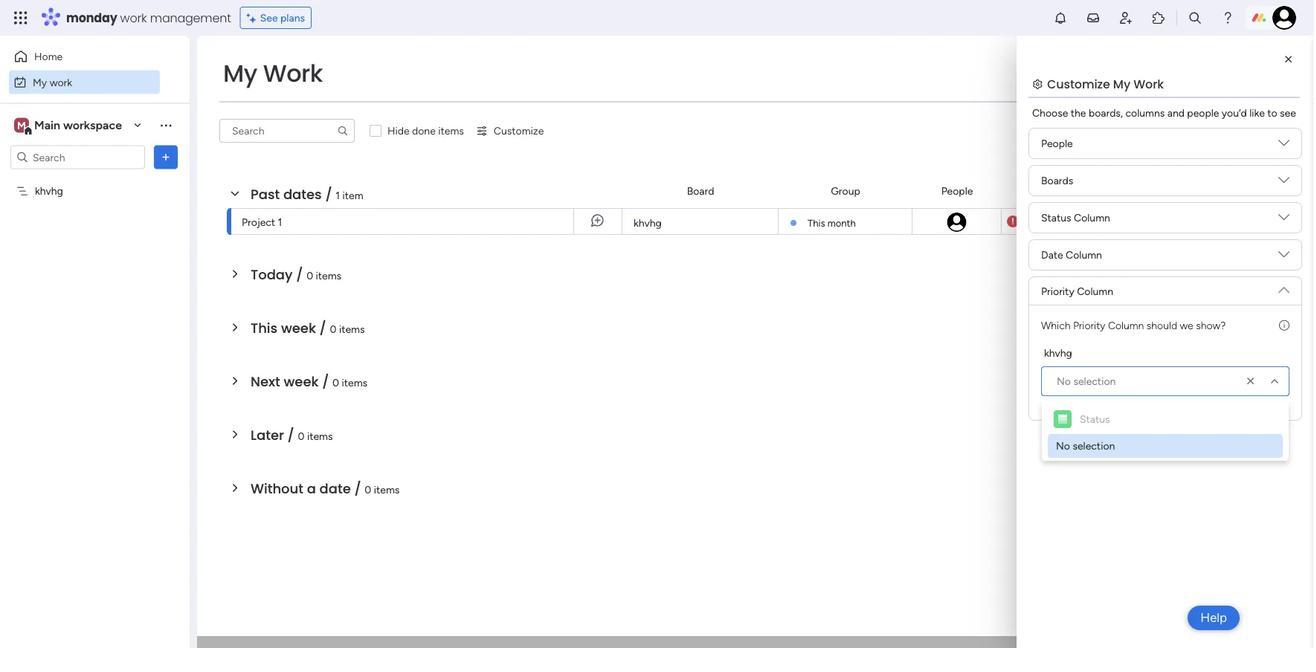Task type: locate. For each thing, give the bounding box(es) containing it.
customize inside customize button
[[494, 125, 544, 137]]

help button
[[1188, 606, 1240, 631]]

status column
[[1042, 212, 1111, 224]]

v2 overdue deadline image
[[1008, 215, 1019, 229]]

0 vertical spatial khvhg
[[35, 185, 63, 198]]

main content
[[197, 36, 1315, 649]]

my up boards,
[[1114, 76, 1131, 92]]

1 horizontal spatial this
[[808, 217, 826, 229]]

like
[[1250, 107, 1266, 119]]

dapulse dropdown down arrow image
[[1279, 138, 1290, 154], [1279, 175, 1290, 192], [1279, 212, 1290, 229], [1279, 279, 1290, 296]]

m
[[17, 119, 26, 132]]

later
[[251, 426, 284, 445]]

past dates / 1 item
[[251, 185, 364, 204]]

0 horizontal spatial khvhg
[[35, 185, 63, 198]]

main
[[34, 118, 60, 132]]

month
[[828, 217, 856, 229]]

khvhg link
[[632, 209, 769, 236]]

my
[[223, 57, 257, 90], [1114, 76, 1131, 92], [33, 76, 47, 89]]

priority up which
[[1042, 285, 1075, 298]]

choose
[[1033, 107, 1069, 119]]

1 vertical spatial people
[[942, 185, 974, 198]]

dates
[[283, 185, 322, 204]]

Search in workspace field
[[31, 149, 124, 166]]

0 vertical spatial this
[[808, 217, 826, 229]]

option
[[0, 178, 190, 181]]

date down nov
[[1042, 249, 1064, 262]]

0 vertical spatial date
[[1043, 185, 1065, 198]]

date for date
[[1043, 185, 1065, 198]]

1 left item
[[336, 189, 340, 202]]

monday work management
[[66, 9, 231, 26]]

/
[[325, 185, 332, 204], [296, 265, 303, 284], [320, 319, 327, 338], [322, 372, 329, 391], [288, 426, 295, 445], [355, 480, 361, 499]]

2 horizontal spatial khvhg
[[1045, 347, 1073, 359]]

notifications image
[[1054, 10, 1069, 25]]

see
[[260, 12, 278, 24]]

column left should
[[1109, 319, 1145, 332]]

1 vertical spatial no selection
[[1057, 440, 1116, 453]]

no inside khvhg group
[[1057, 375, 1071, 388]]

item
[[343, 189, 364, 202]]

0 horizontal spatial work
[[50, 76, 72, 89]]

show?
[[1197, 319, 1226, 332]]

/ left item
[[325, 185, 332, 204]]

0 right later
[[298, 430, 305, 443]]

column down date column
[[1078, 285, 1114, 298]]

1 vertical spatial date
[[1042, 249, 1064, 262]]

0 up next week / 0 items
[[330, 323, 337, 336]]

work down the plans
[[263, 57, 323, 90]]

1 horizontal spatial gary orlando image
[[1273, 6, 1297, 30]]

0
[[307, 269, 313, 282], [330, 323, 337, 336], [333, 377, 339, 389], [298, 430, 305, 443], [365, 484, 372, 496]]

work inside button
[[50, 76, 72, 89]]

column up priority column
[[1066, 249, 1103, 262]]

0 vertical spatial customize
[[1048, 76, 1111, 92]]

my down home
[[33, 76, 47, 89]]

you'd
[[1222, 107, 1248, 119]]

1 horizontal spatial 1
[[336, 189, 340, 202]]

2 vertical spatial khvhg
[[1045, 347, 1073, 359]]

my work button
[[9, 70, 160, 94]]

1 vertical spatial priority
[[1042, 285, 1075, 298]]

1 horizontal spatial khvhg
[[634, 217, 662, 230]]

none search field inside main content
[[220, 119, 355, 143]]

work
[[120, 9, 147, 26], [50, 76, 72, 89]]

see
[[1281, 107, 1297, 119]]

1 right project
[[278, 216, 282, 228]]

past
[[251, 185, 280, 204]]

date
[[1043, 185, 1065, 198], [1042, 249, 1064, 262]]

no
[[1057, 375, 1071, 388], [1057, 440, 1071, 453]]

my inside button
[[33, 76, 47, 89]]

1 horizontal spatial people
[[1042, 137, 1074, 150]]

3 dapulse dropdown down arrow image from the top
[[1279, 212, 1290, 229]]

1 inside past dates / 1 item
[[336, 189, 340, 202]]

dapulse dropdown down arrow image for people
[[1279, 138, 1290, 154]]

khvhg inside khvhg group
[[1045, 347, 1073, 359]]

this
[[808, 217, 826, 229], [251, 319, 278, 338]]

invite members image
[[1119, 10, 1134, 25]]

selection inside khvhg group
[[1074, 375, 1116, 388]]

1 horizontal spatial work
[[1134, 76, 1164, 92]]

later / 0 items
[[251, 426, 333, 445]]

1 vertical spatial work
[[50, 76, 72, 89]]

1 vertical spatial khvhg
[[634, 217, 662, 230]]

people
[[1042, 137, 1074, 150], [942, 185, 974, 198]]

work for my
[[50, 76, 72, 89]]

1 horizontal spatial status
[[1080, 413, 1111, 426]]

dapulse dropdown down arrow image for boards
[[1279, 175, 1290, 192]]

/ right today
[[296, 265, 303, 284]]

work up columns
[[1134, 76, 1164, 92]]

/ up next week / 0 items
[[320, 319, 327, 338]]

2 horizontal spatial status
[[1143, 185, 1174, 198]]

priority up dapulse dropdown down arrow icon
[[1246, 185, 1279, 198]]

items up next week / 0 items
[[339, 323, 365, 336]]

khvhg inside khvhg link
[[634, 217, 662, 230]]

0 horizontal spatial gary orlando image
[[946, 211, 968, 234]]

without
[[251, 480, 304, 499]]

khvhg
[[35, 185, 63, 198], [634, 217, 662, 230], [1045, 347, 1073, 359]]

date column
[[1042, 249, 1103, 262]]

/ right later
[[288, 426, 295, 445]]

we
[[1181, 319, 1194, 332]]

khvhg inside khvhg list box
[[35, 185, 63, 198]]

column
[[1075, 212, 1111, 224], [1066, 249, 1103, 262], [1078, 285, 1114, 298], [1109, 319, 1145, 332]]

date up nov 13
[[1043, 185, 1065, 198]]

items inside today / 0 items
[[316, 269, 342, 282]]

gary orlando image
[[1273, 6, 1297, 30], [946, 211, 968, 234]]

my for my work
[[223, 57, 257, 90]]

items down this week / 0 items
[[342, 377, 368, 389]]

customize button
[[470, 119, 550, 143]]

4 dapulse dropdown down arrow image from the top
[[1279, 279, 1290, 296]]

which
[[1042, 319, 1071, 332]]

0 horizontal spatial 1
[[278, 216, 282, 228]]

items up this week / 0 items
[[316, 269, 342, 282]]

0 horizontal spatial my
[[33, 76, 47, 89]]

work down home
[[50, 76, 72, 89]]

work
[[263, 57, 323, 90], [1134, 76, 1164, 92]]

1
[[336, 189, 340, 202], [278, 216, 282, 228]]

work right monday
[[120, 9, 147, 26]]

status
[[1143, 185, 1174, 198], [1042, 212, 1072, 224], [1080, 413, 1111, 426]]

customize for customize
[[494, 125, 544, 137]]

priority
[[1246, 185, 1279, 198], [1042, 285, 1075, 298], [1074, 319, 1106, 332]]

1 vertical spatial this
[[251, 319, 278, 338]]

0 vertical spatial no selection
[[1057, 375, 1116, 388]]

boards,
[[1089, 107, 1124, 119]]

gary orlando image right help icon
[[1273, 6, 1297, 30]]

2 dapulse dropdown down arrow image from the top
[[1279, 175, 1290, 192]]

0 horizontal spatial this
[[251, 319, 278, 338]]

2 vertical spatial status
[[1080, 413, 1111, 426]]

items right later
[[307, 430, 333, 443]]

today / 0 items
[[251, 265, 342, 284]]

1 horizontal spatial my
[[223, 57, 257, 90]]

select product image
[[13, 10, 28, 25]]

items right date
[[374, 484, 400, 496]]

group
[[831, 185, 861, 198]]

0 inside the later / 0 items
[[298, 430, 305, 443]]

0 horizontal spatial status
[[1042, 212, 1072, 224]]

workspace selection element
[[14, 116, 124, 136]]

1 vertical spatial customize
[[494, 125, 544, 137]]

None search field
[[220, 119, 355, 143]]

no selection
[[1057, 375, 1116, 388], [1057, 440, 1116, 453]]

see plans
[[260, 12, 305, 24]]

priority right which
[[1074, 319, 1106, 332]]

hide
[[388, 125, 410, 137]]

0 vertical spatial work
[[120, 9, 147, 26]]

1 horizontal spatial work
[[120, 9, 147, 26]]

0 vertical spatial week
[[281, 319, 316, 338]]

1 dapulse dropdown down arrow image from the top
[[1279, 138, 1290, 154]]

this up the next on the bottom
[[251, 319, 278, 338]]

nov 13
[[1041, 215, 1071, 227]]

0 down this week / 0 items
[[333, 377, 339, 389]]

0 vertical spatial status
[[1143, 185, 1174, 198]]

date
[[320, 480, 351, 499]]

week
[[281, 319, 316, 338], [284, 372, 319, 391]]

0 vertical spatial priority
[[1246, 185, 1279, 198]]

0 vertical spatial 1
[[336, 189, 340, 202]]

selection
[[1074, 375, 1116, 388], [1073, 440, 1116, 453]]

0 right date
[[365, 484, 372, 496]]

1 vertical spatial week
[[284, 372, 319, 391]]

week for this
[[281, 319, 316, 338]]

0 right today
[[307, 269, 313, 282]]

gary orlando image left v2 overdue deadline icon
[[946, 211, 968, 234]]

1 horizontal spatial customize
[[1048, 76, 1111, 92]]

my down see plans button
[[223, 57, 257, 90]]

0 horizontal spatial people
[[942, 185, 974, 198]]

customize for customize my work
[[1048, 76, 1111, 92]]

0 vertical spatial selection
[[1074, 375, 1116, 388]]

0 horizontal spatial customize
[[494, 125, 544, 137]]

project 1
[[242, 216, 282, 228]]

0 vertical spatial gary orlando image
[[1273, 6, 1297, 30]]

inbox image
[[1086, 10, 1101, 25]]

my inside main content
[[1114, 76, 1131, 92]]

customize
[[1048, 76, 1111, 92], [494, 125, 544, 137]]

this left month
[[808, 217, 826, 229]]

no selection inside khvhg group
[[1057, 375, 1116, 388]]

week down today / 0 items
[[281, 319, 316, 338]]

without a date / 0 items
[[251, 480, 400, 499]]

date for date column
[[1042, 249, 1064, 262]]

0 vertical spatial no
[[1057, 375, 1071, 388]]

column right 13
[[1075, 212, 1111, 224]]

items
[[438, 125, 464, 137], [316, 269, 342, 282], [339, 323, 365, 336], [342, 377, 368, 389], [307, 430, 333, 443], [374, 484, 400, 496]]

week right the next on the bottom
[[284, 372, 319, 391]]

column for date column
[[1066, 249, 1103, 262]]

items inside without a date / 0 items
[[374, 484, 400, 496]]

khvhg for khvhg link
[[634, 217, 662, 230]]

priority for priority column
[[1042, 285, 1075, 298]]

priority for priority
[[1246, 185, 1279, 198]]

1 vertical spatial 1
[[278, 216, 282, 228]]

a
[[307, 480, 316, 499]]

1 vertical spatial gary orlando image
[[946, 211, 968, 234]]

2 horizontal spatial my
[[1114, 76, 1131, 92]]



Task type: vqa. For each thing, say whether or not it's contained in the screenshot.
Priority for Priority
yes



Task type: describe. For each thing, give the bounding box(es) containing it.
/ right date
[[355, 480, 361, 499]]

people
[[1188, 107, 1220, 119]]

done
[[412, 125, 436, 137]]

dapulse dropdown down arrow image for status column
[[1279, 212, 1290, 229]]

v2 info image
[[1280, 318, 1290, 333]]

see plans button
[[240, 7, 312, 29]]

project
[[242, 216, 275, 228]]

/ down this week / 0 items
[[322, 372, 329, 391]]

this month
[[808, 217, 856, 229]]

items inside the later / 0 items
[[307, 430, 333, 443]]

khvhg heading
[[1045, 345, 1073, 361]]

boards
[[1042, 174, 1074, 187]]

khvhg for khvhg group
[[1045, 347, 1073, 359]]

management
[[150, 9, 231, 26]]

Filter dashboard by text search field
[[220, 119, 355, 143]]

this week / 0 items
[[251, 319, 365, 338]]

help
[[1201, 611, 1228, 626]]

workspace image
[[14, 117, 29, 134]]

options image
[[158, 150, 173, 165]]

khvhg group
[[1042, 345, 1290, 397]]

13
[[1062, 215, 1071, 227]]

search image
[[337, 125, 349, 137]]

1 vertical spatial no
[[1057, 440, 1071, 453]]

main workspace
[[34, 118, 122, 132]]

0 inside without a date / 0 items
[[365, 484, 372, 496]]

0 vertical spatial people
[[1042, 137, 1074, 150]]

workspace
[[63, 118, 122, 132]]

khvhg list box
[[0, 176, 190, 405]]

search everything image
[[1188, 10, 1203, 25]]

2 vertical spatial priority
[[1074, 319, 1106, 332]]

apps image
[[1152, 10, 1167, 25]]

columns
[[1126, 107, 1165, 119]]

this for week
[[251, 319, 278, 338]]

my work
[[223, 57, 323, 90]]

week for next
[[284, 372, 319, 391]]

help image
[[1221, 10, 1236, 25]]

board
[[687, 185, 715, 198]]

my for my work
[[33, 76, 47, 89]]

plans
[[281, 12, 305, 24]]

1 vertical spatial status
[[1042, 212, 1072, 224]]

0 inside this week / 0 items
[[330, 323, 337, 336]]

column for status column
[[1075, 212, 1111, 224]]

home button
[[9, 45, 160, 68]]

items inside next week / 0 items
[[342, 377, 368, 389]]

1 vertical spatial selection
[[1073, 440, 1116, 453]]

should
[[1147, 319, 1178, 332]]

next week / 0 items
[[251, 372, 368, 391]]

main content containing past dates /
[[197, 36, 1315, 649]]

monday
[[66, 9, 117, 26]]

items right done
[[438, 125, 464, 137]]

priority column
[[1042, 285, 1114, 298]]

to
[[1268, 107, 1278, 119]]

column for priority column
[[1078, 285, 1114, 298]]

my work
[[33, 76, 72, 89]]

which priority column should we show?
[[1042, 319, 1226, 332]]

workspace options image
[[158, 118, 173, 133]]

dapulse dropdown down arrow image for priority column
[[1279, 279, 1290, 296]]

gary orlando image inside main content
[[946, 211, 968, 234]]

0 inside today / 0 items
[[307, 269, 313, 282]]

work for monday
[[120, 9, 147, 26]]

the
[[1071, 107, 1087, 119]]

dapulse dropdown down arrow image
[[1279, 249, 1290, 266]]

today
[[251, 265, 293, 284]]

and
[[1168, 107, 1185, 119]]

hide done items
[[388, 125, 464, 137]]

0 horizontal spatial work
[[263, 57, 323, 90]]

nov
[[1041, 215, 1059, 227]]

this for month
[[808, 217, 826, 229]]

choose the boards, columns and people you'd like to see
[[1033, 107, 1297, 119]]

0 inside next week / 0 items
[[333, 377, 339, 389]]

home
[[34, 50, 63, 63]]

items inside this week / 0 items
[[339, 323, 365, 336]]

customize my work
[[1048, 76, 1164, 92]]

next
[[251, 372, 280, 391]]



